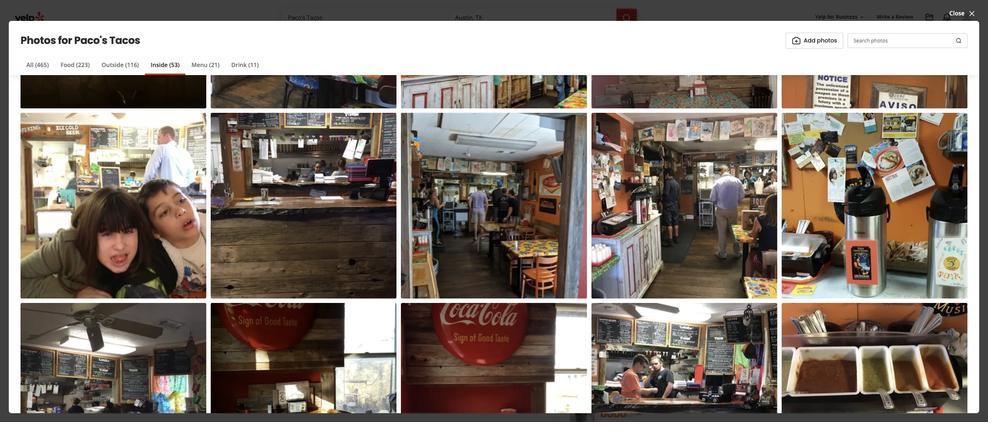 Task type: describe. For each thing, give the bounding box(es) containing it.
restaurant
[[630, 352, 663, 360]]

menu for full menu
[[383, 385, 400, 394]]

reviews for gringo taco
[[396, 364, 416, 371]]

24 phone v2 image
[[689, 246, 698, 255]]

1 vertical spatial tacos
[[346, 125, 399, 150]]

through
[[624, 380, 640, 386]]

photos for $3.25
[[443, 364, 460, 371]]

save
[[577, 380, 587, 386]]

6206
[[604, 246, 617, 255]]

barbacoa taco image
[[439, 294, 506, 349]]

add photos link
[[786, 33, 844, 49]]

months
[[429, 181, 451, 189]]

tx
[[638, 276, 645, 284]]

4.0
[[354, 153, 362, 161]]

close button
[[950, 9, 977, 18]]

all
[[26, 61, 34, 69]]

16 claim filled v2 image
[[285, 170, 290, 176]]

24 directions v2 image
[[689, 271, 698, 280]]

more
[[623, 386, 635, 392]]

you might also consider
[[570, 325, 658, 335]]

write for write a review
[[302, 223, 317, 231]]

photos for paco's tacos
[[21, 33, 140, 48]]

next image
[[546, 316, 554, 325]]

a for review
[[319, 223, 323, 231]]

for for business
[[828, 13, 835, 20]]

menu for website menu
[[325, 385, 342, 394]]

save button
[[453, 219, 492, 235]]

barbacoa taco 2 photos
[[439, 355, 481, 371]]

review
[[896, 13, 914, 20]]

24 add photo v2 image
[[792, 36, 801, 45]]

photo of paco's tacos - austin, tx, us. cool texas touches image
[[350, 48, 559, 204]]

6:30
[[303, 181, 315, 189]]

am
[[316, 181, 325, 189]]

photos for $4.25
[[367, 364, 383, 371]]

suggest an edit button
[[576, 296, 698, 312]]

gringo taco 2 photos
[[362, 355, 397, 371]]

24 menu v2 image
[[360, 384, 369, 393]]

1304
[[576, 276, 590, 284]]

food
[[61, 61, 75, 69]]

add photos
[[804, 36, 838, 45]]

78723
[[646, 276, 663, 284]]

projects image
[[926, 13, 934, 22]]

yelp for business
[[816, 13, 858, 20]]

14 chevron right outline image
[[553, 280, 558, 285]]

taco for breakfast taco
[[316, 355, 330, 363]]

write for write a review
[[877, 13, 891, 20]]

10
[[466, 364, 471, 371]]

(223)
[[76, 61, 90, 69]]

51st
[[596, 276, 608, 284]]

add for add photos
[[804, 36, 816, 45]]

read
[[612, 386, 622, 392]]

a for review
[[892, 13, 895, 20]]

full menu link
[[354, 381, 406, 398]]

add for add photo
[[370, 223, 382, 231]]

reviews for barbacoa taco
[[473, 364, 492, 371]]

2 for gringo
[[362, 364, 365, 371]]

over
[[410, 181, 422, 189]]

pacosaustin.com
[[576, 226, 626, 234]]

business categories element
[[281, 26, 974, 48]]

3
[[424, 181, 427, 189]]

write a review link
[[874, 10, 917, 24]]

popular dishes
[[285, 278, 328, 286]]

24 close v2 image
[[968, 9, 977, 18]]

menu element
[[273, 247, 570, 398]]

fogonero restaurant link
[[601, 352, 663, 360]]

yelp
[[816, 13, 826, 20]]

photo of paco's tacos - austin, tx, us. image
[[142, 48, 350, 204]]

is
[[680, 380, 683, 386]]

7:30
[[330, 181, 342, 189]]

claimed
[[292, 169, 315, 177]]

get
[[576, 267, 587, 275]]

see hours
[[470, 182, 491, 188]]

menu for menu
[[285, 259, 305, 269]]

directions
[[588, 267, 618, 275]]

view
[[507, 278, 521, 286]]

pm
[[344, 181, 353, 189]]

consider
[[625, 325, 658, 335]]

132 reviews
[[316, 364, 345, 371]]

0 horizontal spatial 4 star rating image
[[285, 151, 349, 162]]

1 vertical spatial photos
[[672, 177, 692, 185]]

business
[[836, 13, 858, 20]]

also
[[608, 325, 624, 335]]

write a review
[[877, 13, 914, 20]]

full
[[522, 278, 532, 286]]

share button
[[409, 219, 450, 235]]

all (465)
[[26, 61, 49, 69]]

photo
[[383, 223, 400, 231]]

outside
[[102, 61, 124, 69]]

$4.25
[[368, 335, 383, 343]]

barbacoa
[[439, 355, 466, 363]]

user actions element
[[810, 9, 984, 54]]

"i'll
[[570, 380, 576, 386]]

24 star v2 image
[[290, 223, 299, 231]]

menu (21)
[[191, 61, 220, 69]]

-
[[327, 181, 329, 189]]

hours
[[479, 182, 491, 188]]

outside (116)
[[102, 61, 139, 69]]

reviews for breakfast taco
[[326, 364, 345, 371]]

590
[[635, 411, 642, 417]]

inside (53)
[[151, 61, 180, 69]]

reading
[[607, 380, 623, 386]]

1 vertical spatial 4 star rating image
[[601, 412, 633, 418]]



Task type: vqa. For each thing, say whether or not it's contained in the screenshot.
the right the See
yes



Task type: locate. For each thing, give the bounding box(es) containing it.
search image down close
[[956, 38, 962, 44]]

1 horizontal spatial 16 info v2 image
[[602, 337, 608, 342]]

(512)
[[576, 246, 590, 255]]

add right "24 add photo v2"
[[804, 36, 816, 45]]

2 horizontal spatial reviews
[[473, 364, 492, 371]]

photos down barbacoa
[[443, 364, 460, 371]]

palermo pasta house image
[[570, 401, 595, 422]]

1 horizontal spatial reviews
[[396, 364, 416, 371]]

Search photos text field
[[848, 33, 968, 48]]

time
[[597, 380, 606, 386]]

2 horizontal spatial taco
[[468, 355, 481, 363]]

1 horizontal spatial add
[[804, 36, 816, 45]]

1 vertical spatial add
[[370, 223, 382, 231]]

gringo
[[362, 355, 382, 363]]

0 horizontal spatial 16 info v2 image
[[357, 182, 363, 187]]

menu inside full menu link
[[383, 385, 400, 394]]

1 horizontal spatial a
[[892, 13, 895, 20]]

2 inside gringo taco 2 photos
[[362, 364, 365, 371]]

1 horizontal spatial write
[[877, 13, 891, 20]]

24 camera v2 image
[[358, 223, 367, 231]]

see for see hours
[[470, 182, 477, 188]]

updated
[[384, 181, 408, 189]]

hours updated over 3 months ago
[[366, 181, 462, 189]]

16 info v2 image inside info alert
[[357, 182, 363, 187]]

see left 'all'
[[639, 177, 650, 185]]

0 vertical spatial a
[[892, 13, 895, 20]]

taco inside gringo taco 2 photos
[[383, 355, 397, 363]]

get directions 1304 e 51st st austin, tx 78723
[[576, 267, 663, 284]]

1 horizontal spatial 2
[[439, 364, 442, 371]]

0 horizontal spatial see
[[470, 182, 477, 188]]

2 2 from the left
[[439, 364, 442, 371]]

(21)
[[209, 61, 220, 69]]

austin,
[[617, 276, 636, 284]]

photos
[[817, 36, 838, 45], [672, 177, 692, 185]]

11
[[286, 364, 292, 371]]

fogonero
[[601, 352, 628, 360]]

photos for $2.25
[[293, 364, 310, 371]]

0 vertical spatial search image
[[623, 13, 632, 22]]

drink
[[231, 61, 247, 69]]

1 vertical spatial 16 info v2 image
[[602, 337, 608, 342]]

sponsored
[[570, 335, 600, 343]]

tacos up outside (116)
[[110, 33, 140, 48]]

1 reviews from the left
[[326, 364, 345, 371]]

need
[[588, 386, 598, 392]]

0 horizontal spatial 2
[[362, 364, 365, 371]]

1 horizontal spatial menu
[[285, 259, 305, 269]]

taco up 132
[[316, 355, 330, 363]]

taco up 10 reviews
[[468, 355, 481, 363]]

photos inside "link"
[[817, 36, 838, 45]]

photos right 468
[[672, 177, 692, 185]]

0 horizontal spatial write
[[302, 223, 317, 231]]

for inside button
[[828, 13, 835, 20]]

photos
[[21, 33, 56, 48], [293, 364, 310, 371], [367, 364, 383, 371], [443, 364, 460, 371]]

0 vertical spatial menu
[[191, 61, 208, 69]]

1 vertical spatial paco's
[[285, 125, 342, 150]]

reviews:
[[641, 380, 658, 386]]

pasta
[[627, 400, 643, 409]]

taco
[[316, 355, 330, 363], [383, 355, 397, 363], [468, 355, 481, 363]]

search image
[[623, 13, 632, 22], [956, 38, 962, 44]]

add right 24 camera v2 icon
[[370, 223, 382, 231]]

(512) 323-6206
[[576, 246, 617, 255]]

14
[[389, 364, 395, 371]]

1 vertical spatial for
[[58, 33, 72, 48]]

2 horizontal spatial menu
[[533, 278, 550, 286]]

16 chevron down v2 image
[[860, 14, 865, 20]]

24 pencil v2 image
[[610, 300, 619, 309]]

2 down barbacoa
[[439, 364, 442, 371]]

add
[[804, 36, 816, 45], [370, 223, 382, 231]]

fogonero restaurant image
[[570, 352, 595, 377]]

menu left the 14 chevron right outline icon on the right
[[533, 278, 550, 286]]

0 vertical spatial paco's
[[74, 33, 107, 48]]

see left hours
[[470, 182, 477, 188]]

0 horizontal spatial for
[[58, 33, 72, 48]]

save
[[471, 223, 485, 231]]

review
[[324, 223, 343, 231]]

drink (11)
[[231, 61, 259, 69]]

menu inside website menu link
[[325, 385, 342, 394]]

24 share v2 image
[[415, 223, 424, 231]]

reviews)
[[377, 153, 400, 161]]

0 horizontal spatial add
[[370, 223, 382, 231]]

menu for menu (21)
[[191, 61, 208, 69]]

taco inside breakfast taco 11 photos
[[316, 355, 330, 363]]

see hours link
[[467, 181, 494, 190]]

menu right full
[[383, 385, 400, 394]]

palermo
[[601, 400, 626, 409]]

notifications image
[[943, 13, 952, 22]]

ago
[[452, 181, 462, 189]]

for
[[828, 13, 835, 20], [58, 33, 72, 48]]

menu inside tab list
[[191, 61, 208, 69]]

1 vertical spatial write
[[302, 223, 317, 231]]

photo of paco's tacos - austin, tx, us. empty patio space image
[[766, 48, 974, 204]]

write right 24 star v2 image
[[302, 223, 317, 231]]

all
[[651, 177, 658, 185]]

2 taco from the left
[[383, 355, 397, 363]]

tacos up (670
[[346, 125, 399, 150]]

mexican
[[341, 169, 366, 177]]

0 vertical spatial 16 info v2 image
[[357, 182, 363, 187]]

16 external link v2 image
[[291, 386, 297, 392]]

see all 468 photos
[[639, 177, 692, 185]]

taco inside barbacoa taco 2 photos
[[468, 355, 481, 363]]

website menu link
[[285, 381, 348, 398]]

this
[[659, 380, 667, 386]]

0 horizontal spatial tacos
[[110, 33, 140, 48]]

0 vertical spatial for
[[828, 13, 835, 20]]

get directions link
[[576, 267, 618, 275]]

photos inside barbacoa taco 2 photos
[[443, 364, 460, 371]]

0 horizontal spatial menu
[[191, 61, 208, 69]]

breakfast taco 11 photos
[[286, 355, 330, 371]]

previous image
[[289, 316, 297, 325]]

taco up 14
[[383, 355, 397, 363]]

write a review link
[[285, 219, 349, 235]]

tab list containing all (465)
[[21, 60, 265, 75]]

write inside user actions element
[[877, 13, 891, 20]]

1 vertical spatial search image
[[956, 38, 962, 44]]

reviews right 132
[[326, 364, 345, 371]]

24 external link v2 image
[[689, 225, 698, 234]]

0 horizontal spatial reviews
[[326, 364, 345, 371]]

2 inside barbacoa taco 2 photos
[[439, 364, 442, 371]]

hours
[[366, 181, 383, 189]]

add photo link
[[352, 219, 406, 235]]

0 vertical spatial tacos
[[110, 33, 140, 48]]

st
[[610, 276, 615, 284]]

tab list
[[21, 60, 265, 75]]

0 horizontal spatial you
[[579, 386, 587, 392]]

1 horizontal spatial search image
[[956, 38, 962, 44]]

you right and
[[579, 386, 587, 392]]

search image up business categories "element"
[[623, 13, 632, 22]]

None search field
[[282, 9, 639, 26]]

e
[[591, 276, 595, 284]]

0 horizontal spatial search image
[[623, 13, 632, 22]]

gringo taco image
[[362, 294, 430, 349]]

you
[[570, 325, 584, 335]]

0 vertical spatial 4 star rating image
[[285, 151, 349, 162]]

write left review
[[877, 13, 891, 20]]

(670 reviews) link
[[363, 153, 400, 161]]

(465)
[[35, 61, 49, 69]]

(116)
[[125, 61, 139, 69]]

suggest
[[621, 300, 643, 308]]

photos inside breakfast taco 11 photos
[[293, 364, 310, 371]]

0 horizontal spatial taco
[[316, 355, 330, 363]]

reviews right 14
[[396, 364, 416, 371]]

for right yelp
[[828, 13, 835, 20]]

reviews
[[326, 364, 345, 371], [396, 364, 416, 371], [473, 364, 492, 371]]

0 horizontal spatial menu
[[325, 385, 342, 394]]

4 star rating image down palermo
[[601, 412, 633, 418]]

open
[[285, 181, 300, 189]]

menu left (21)
[[191, 61, 208, 69]]

0 horizontal spatial paco's
[[74, 33, 107, 48]]

$$
[[325, 169, 331, 177]]

write a review
[[302, 223, 343, 231]]

photos down yelp
[[817, 36, 838, 45]]

close
[[950, 9, 965, 17]]

read more link
[[612, 386, 635, 392]]

for up food
[[58, 33, 72, 48]]

add inside add photos "link"
[[804, 36, 816, 45]]

1 horizontal spatial paco's
[[285, 125, 342, 150]]

place
[[668, 380, 679, 386]]

share
[[427, 223, 444, 231]]

0 vertical spatial photos
[[817, 36, 838, 45]]

24 save outline v2 image
[[459, 223, 468, 231]]

4 star rating image
[[285, 151, 349, 162], [601, 412, 633, 418]]

photos down gringo
[[367, 364, 383, 371]]

you right save
[[588, 380, 595, 386]]

paco's
[[74, 33, 107, 48], [285, 125, 342, 150]]

3 taco from the left
[[468, 355, 481, 363]]

info alert
[[357, 180, 462, 189]]

2 reviews from the left
[[396, 364, 416, 371]]

0 vertical spatial write
[[877, 13, 891, 20]]

"i'll save you time reading through reviews: this place is delicious and you need to…"
[[570, 380, 702, 392]]

delicious
[[684, 380, 702, 386]]

16 info v2 image
[[357, 182, 363, 187], [602, 337, 608, 342]]

(53)
[[169, 61, 180, 69]]

photo of paco's tacos - austin, tx, us. breakfast tacos: egg and potato, egg and veggie chorizo image
[[559, 48, 766, 204]]

2 down gringo
[[362, 364, 365, 371]]

0 horizontal spatial a
[[319, 223, 323, 231]]

view full menu
[[507, 278, 550, 286]]

1 horizontal spatial tacos
[[346, 125, 399, 150]]

4.5 star rating image
[[601, 363, 633, 369]]

4.0 (670 reviews)
[[354, 153, 400, 161]]

photos down breakfast
[[293, 364, 310, 371]]

for for paco's
[[58, 33, 72, 48]]

1 2 from the left
[[362, 364, 365, 371]]

add photo
[[370, 223, 400, 231]]

3 reviews from the left
[[473, 364, 492, 371]]

open 6:30 am - 7:30 pm
[[285, 181, 353, 189]]

palermo pasta house
[[601, 400, 663, 409]]

323-
[[592, 246, 604, 255]]

1 horizontal spatial for
[[828, 13, 835, 20]]

(11)
[[248, 61, 259, 69]]

1 horizontal spatial see
[[639, 177, 650, 185]]

1 horizontal spatial menu
[[383, 385, 400, 394]]

1 vertical spatial a
[[319, 223, 323, 231]]

photos inside gringo taco 2 photos
[[367, 364, 383, 371]]

14 reviews
[[389, 364, 416, 371]]

photos up 'all (465)' on the top
[[21, 33, 56, 48]]

see for see all 468 photos
[[639, 177, 650, 185]]

1 horizontal spatial photos
[[817, 36, 838, 45]]

full menu
[[372, 385, 400, 394]]

menu up popular at left bottom
[[285, 259, 305, 269]]

16 info v2 image right pm on the left of the page
[[357, 182, 363, 187]]

pacosaustin.com link
[[576, 226, 626, 234]]

you
[[588, 380, 595, 386], [579, 386, 587, 392]]

1 horizontal spatial you
[[588, 380, 595, 386]]

16 info v2 image down might
[[602, 337, 608, 342]]

food (223)
[[61, 61, 90, 69]]

4 star rating image up $$
[[285, 151, 349, 162]]

menu right website
[[325, 385, 342, 394]]

2 for barbacoa
[[439, 364, 442, 371]]

1 horizontal spatial taco
[[383, 355, 397, 363]]

breakfast taco image
[[286, 294, 354, 349]]

taco for gringo taco
[[383, 355, 397, 363]]

0 vertical spatial add
[[804, 36, 816, 45]]

0 horizontal spatial photos
[[672, 177, 692, 185]]

1 taco from the left
[[316, 355, 330, 363]]

1 horizontal spatial 4 star rating image
[[601, 412, 633, 418]]

taco for barbacoa taco
[[468, 355, 481, 363]]

breakfast
[[286, 355, 315, 363]]

1 vertical spatial menu
[[285, 259, 305, 269]]

reviews right 10 at the left
[[473, 364, 492, 371]]

add inside add photo link
[[370, 223, 382, 231]]

and
[[570, 386, 578, 392]]



